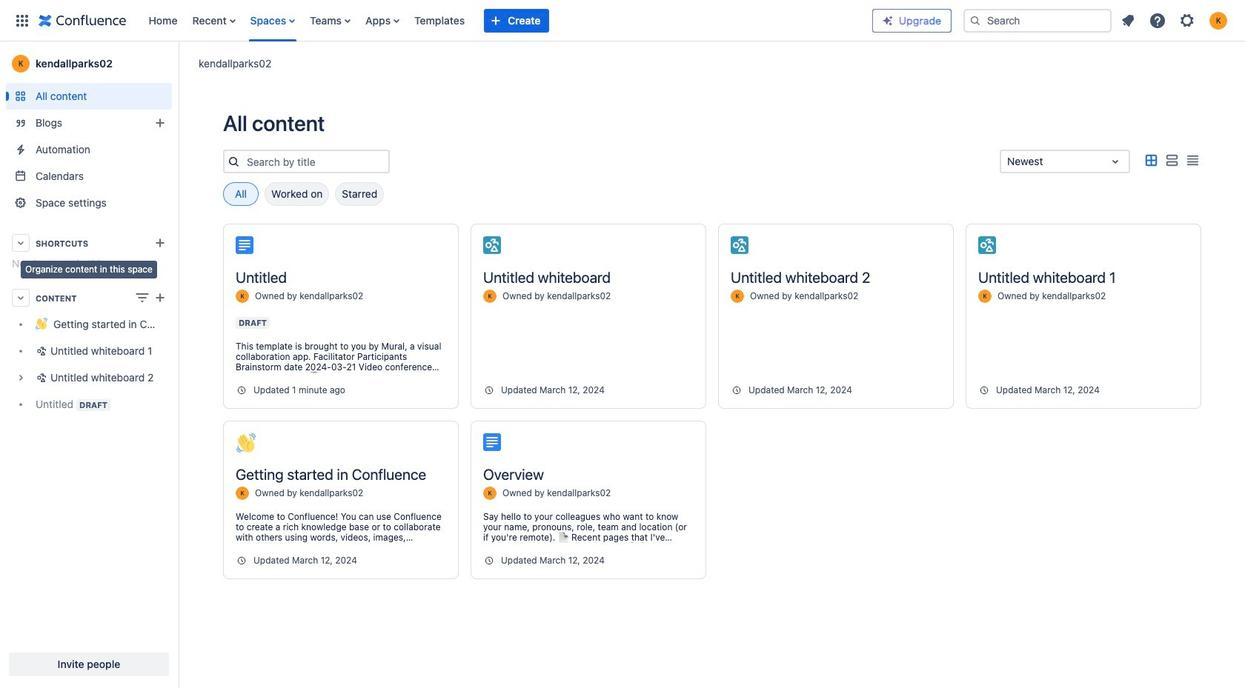 Task type: describe. For each thing, give the bounding box(es) containing it.
tree inside space element
[[6, 311, 172, 418]]

cards image
[[1143, 152, 1161, 170]]

list image
[[1163, 152, 1181, 170]]

list for premium 'image'
[[1115, 7, 1237, 34]]

change view image
[[133, 289, 151, 307]]

1 whiteboard image from the left
[[483, 237, 501, 254]]

create a blog image
[[151, 114, 169, 132]]

Search field
[[964, 9, 1112, 32]]

your profile and preferences image
[[1210, 11, 1228, 29]]

appswitcher icon image
[[13, 11, 31, 29]]

global element
[[9, 0, 873, 41]]

space element
[[0, 42, 178, 689]]



Task type: locate. For each thing, give the bounding box(es) containing it.
help icon image
[[1149, 11, 1167, 29]]

collapse sidebar image
[[162, 49, 194, 79]]

None search field
[[964, 9, 1112, 32]]

Search by title field
[[242, 151, 389, 172]]

list for appswitcher icon
[[141, 0, 873, 41]]

page image
[[236, 237, 254, 254], [483, 434, 501, 452]]

add shortcut image
[[151, 234, 169, 252]]

list
[[141, 0, 873, 41], [1115, 7, 1237, 34]]

whiteboard image
[[483, 237, 501, 254], [979, 237, 997, 254]]

2 whiteboard image from the left
[[979, 237, 997, 254]]

0 vertical spatial page image
[[236, 237, 254, 254]]

open image
[[1107, 153, 1125, 171]]

confluence image
[[39, 11, 126, 29], [39, 11, 126, 29]]

banner
[[0, 0, 1246, 42]]

0 horizontal spatial whiteboard image
[[483, 237, 501, 254]]

profile picture image
[[236, 290, 249, 303], [483, 290, 497, 303], [731, 290, 745, 303], [979, 290, 992, 303], [236, 487, 249, 501], [483, 487, 497, 501]]

search image
[[970, 14, 982, 26]]

tree
[[6, 311, 172, 418]]

create image
[[151, 289, 169, 307]]

1 horizontal spatial whiteboard image
[[979, 237, 997, 254]]

whiteboard image
[[731, 237, 749, 254]]

1 vertical spatial page image
[[483, 434, 501, 452]]

1 horizontal spatial list
[[1115, 7, 1237, 34]]

0 horizontal spatial page image
[[236, 237, 254, 254]]

notification icon image
[[1120, 11, 1138, 29]]

settings icon image
[[1179, 11, 1197, 29]]

None text field
[[1008, 154, 1011, 169]]

:wave: image
[[237, 434, 256, 453], [237, 434, 256, 453]]

1 horizontal spatial page image
[[483, 434, 501, 452]]

compact list image
[[1184, 152, 1202, 170]]

0 horizontal spatial list
[[141, 0, 873, 41]]

premium image
[[882, 14, 894, 26]]



Task type: vqa. For each thing, say whether or not it's contained in the screenshot.
search image
yes



